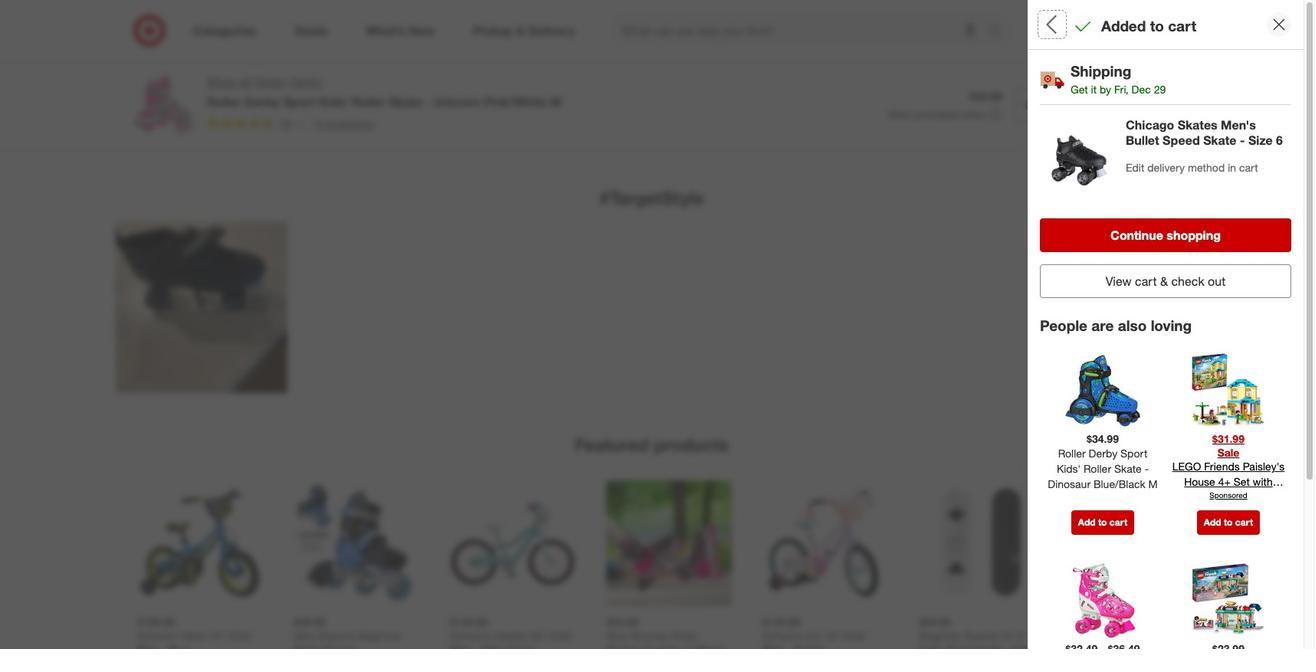 Task type: locate. For each thing, give the bounding box(es) containing it.
skate left unicorn
[[389, 94, 423, 110]]

eligible inside the #targetstyle item dialog
[[1070, 454, 1109, 470]]

- inside shop all roller derby roller derby sport kids' roller skate - unicorn pink/white m
[[426, 94, 431, 110]]

shipping
[[1071, 62, 1132, 80]]

1 schwinn from the left
[[137, 629, 178, 642]]

for inside $59.99 hearthsong one2go adjustable roller skates for kids
[[293, 68, 306, 81]]

1 horizontal spatial dinosaur
[[1048, 478, 1091, 491]]

skate up stores
[[1181, 326, 1215, 341]]

it
[[1092, 83, 1097, 96], [1064, 300, 1071, 316]]

1 chicago skates men's bullet speed skate - black image from the top
[[1041, 62, 1163, 185]]

magneto boards 27.5" kids' skateboard - video game image
[[919, 481, 1045, 607]]

skate left watermelon
[[1075, 68, 1103, 81]]

beginner
[[358, 629, 401, 642]]

0 horizontal spatial schwinn
[[137, 629, 178, 642]]

0 vertical spatial choose options
[[1071, 14, 1204, 35]]

girls'
[[1129, 54, 1154, 67]]

size down chicago skates men's bullet speed skate - black chicago skates
[[1249, 132, 1273, 148]]

item inside button
[[1270, 450, 1294, 465]]

in right method
[[1229, 161, 1237, 174]]

1 vertical spatial size
[[1041, 198, 1064, 213]]

- inside chicago skates men's bullet speed skate - black chicago skates
[[1212, 93, 1217, 108]]

eligible for registries inside the choose options dialog
[[1071, 449, 1183, 465]]

- inside $52.99 roller derby candi girl lucy adjustable girls roller skates - white
[[673, 68, 677, 81]]

0 horizontal spatial candi
[[669, 41, 697, 54]]

girls
[[686, 54, 708, 67]]

0 vertical spatial set
[[763, 68, 779, 81]]

registries for choose options button
[[1131, 454, 1181, 470]]

adjustable down stryde
[[986, 54, 1037, 67]]

0 horizontal spatial choose
[[1071, 14, 1136, 35]]

bounce for skates
[[318, 629, 355, 642]]

get inside shipping get it by fri, dec 29
[[1071, 83, 1089, 96]]

method
[[1189, 161, 1226, 174]]

eligible for registries inside the #targetstyle item dialog
[[1070, 454, 1181, 470]]

m down quad
[[551, 94, 562, 110]]

fri, inside shipping get it by fri, dec 29
[[1115, 83, 1129, 96]]

derby
[[168, 41, 196, 54], [480, 41, 509, 54], [637, 41, 666, 54], [950, 41, 978, 54], [1106, 41, 1135, 54], [290, 74, 323, 90], [245, 94, 280, 110], [1089, 447, 1118, 460]]

0 vertical spatial dinosaur
[[205, 54, 248, 67]]

$49.99 new bounce beginner roller skates 
[[293, 616, 416, 650]]

0 vertical spatial speed
[[1251, 77, 1288, 93]]

get
[[1071, 83, 1089, 96], [1041, 300, 1061, 316]]

derby inside $52.99 - $53.99 roller derby candi lucy adjustable girls' roller skate watermelon
[[1106, 41, 1135, 54]]

chicago skates men's bullet speed skate - black chicago skates
[[1176, 62, 1288, 120]]

1 vertical spatial blue/black
[[1094, 478, 1146, 491]]

lego friends heartlake downtown diner restaurant set 41728 image
[[1191, 563, 1268, 639]]

0 horizontal spatial $49.99
[[293, 616, 325, 629]]

0 vertical spatial item
[[1151, 14, 1187, 35]]

iris
[[807, 629, 821, 642]]

it up people
[[1064, 300, 1071, 316]]

mini-
[[1189, 491, 1213, 504]]

2 horizontal spatial bike
[[763, 643, 784, 650]]

skate down the training
[[820, 54, 848, 67]]

choose options inside dialog
[[1071, 14, 1204, 35]]

1 vertical spatial $34.99 roller derby sport kids' roller skate - dinosaur blue/black m
[[1048, 433, 1158, 491]]

dialog containing added to cart
[[1028, 0, 1316, 650]]

1 vertical spatial speed
[[1163, 132, 1201, 148]]

0 vertical spatial get
[[1071, 83, 1089, 96]]

20"
[[530, 629, 547, 642]]

view cart & check out
[[1106, 273, 1226, 289]]

edit inside button
[[1129, 278, 1148, 291]]

add
[[1107, 97, 1130, 113], [1188, 377, 1206, 389], [1244, 450, 1266, 465], [1079, 517, 1096, 528], [1205, 517, 1222, 528]]

0 vertical spatial m
[[192, 68, 201, 81]]

- inside $109.99 schwinn valve 12" kids' bike - blue
[[161, 643, 165, 650]]

dinosaur
[[205, 54, 248, 67], [1048, 478, 1091, 491]]

new down $44.99
[[606, 629, 628, 642]]

pink/white
[[789, 68, 841, 81], [484, 94, 547, 110]]

kids,
[[658, 643, 682, 650]]

lucy down roller derby candi girl lucy adjustable girls roller skates - white image
[[606, 54, 629, 67]]

kids' inside $109.99 schwinn valve 12" kids' bike - blue
[[228, 629, 252, 642]]

skate inside $52.99 - $53.99 roller derby candi lucy adjustable girls' roller skate watermelon
[[1075, 68, 1103, 81]]

purchased
[[915, 109, 959, 120]]

isn't
[[1094, 359, 1116, 374]]

2 $149.99 from the left
[[763, 616, 801, 629]]

0 vertical spatial 29
[[1155, 83, 1167, 96]]

fri,
[[1115, 83, 1129, 96], [1090, 300, 1107, 316]]

0 vertical spatial sport
[[199, 41, 226, 54]]

new bounce beginner roller skates – convertible tri-wheel or inline skates - size us 8-11 - blue image
[[293, 481, 419, 607]]

2 horizontal spatial $49.99
[[919, 616, 951, 629]]

roller inside $44.49 - $45.99 roller derby stryde lighted girl's adjustable skate
[[919, 41, 947, 54]]

mint down deelite
[[481, 643, 502, 650]]

1 vertical spatial edit
[[1129, 278, 1148, 291]]

men's up chicago skates men's bullet speed skate - size 6
[[1176, 77, 1211, 93]]

(3-
[[511, 68, 524, 81]]

1 horizontal spatial sport
[[283, 94, 316, 110]]

chicago down out
[[1181, 291, 1230, 306]]

1 vertical spatial m
[[551, 94, 562, 110]]

edit left &
[[1129, 278, 1148, 291]]

skate down 'lighted'
[[919, 68, 947, 81]]

1 $52.99 from the left
[[606, 27, 638, 40]]

0 vertical spatial $79.99
[[1176, 131, 1212, 147]]

0 horizontal spatial options
[[1141, 14, 1204, 35]]

1 vertical spatial men's
[[1222, 117, 1257, 132]]

0 horizontal spatial 29
[[1136, 300, 1149, 316]]

1 vertical spatial options
[[1266, 456, 1297, 468]]

lucy inside $52.99 roller derby candi girl lucy adjustable girls roller skates - white
[[606, 54, 629, 67]]

1 vertical spatial dinosaur
[[1048, 478, 1091, 491]]

shipping
[[1068, 318, 1115, 333]]

bullet inside chicago skates men's bullet speed skate - black chicago skates
[[1214, 77, 1248, 93]]

0 vertical spatial 6
[[1277, 132, 1284, 148]]

in right sold
[[1146, 359, 1155, 374]]

2 horizontal spatial 6
[[1277, 132, 1284, 148]]

$79.99
[[1176, 131, 1212, 147], [1181, 346, 1213, 359]]

get down shipping
[[1071, 83, 1089, 96]]

1 vertical spatial chicago skates men's bullet speed skate - black link
[[1181, 290, 1294, 343]]

$52.99 inside $52.99 - $53.99 roller derby candi lucy adjustable girls' roller skate watermelon
[[1075, 27, 1108, 40]]

adjustable up white
[[632, 54, 683, 67]]

1 horizontal spatial choose options
[[1231, 456, 1297, 468]]

registries inside the #targetstyle item dialog
[[1131, 454, 1181, 470]]

1 bounce from the left
[[318, 629, 355, 642]]

2 bike from the left
[[450, 643, 471, 650]]

1 candi from the left
[[669, 41, 697, 54]]

$149.99 for $149.99 schwinn iris 16" kids' bike - purple
[[763, 616, 801, 629]]

0 vertical spatial chicago skates men's bullet speed skate - black image
[[1041, 62, 1163, 185]]

skates inside $52.99 roller derby candi girl lucy adjustable girls roller skates - white
[[637, 68, 670, 81]]

29 inside shipping get it by fri, dec 29
[[1155, 83, 1167, 96]]

bike left purple
[[763, 643, 784, 650]]

bounce up kids,
[[631, 629, 668, 642]]

add item button
[[1217, 440, 1304, 474]]

0 horizontal spatial set
[[763, 68, 779, 81]]

speed
[[1251, 77, 1288, 93], [1163, 132, 1201, 148], [1257, 308, 1294, 324]]

1 $149.99 from the left
[[450, 616, 488, 629]]

skate inside chicago skates men's bullet speed skate - black chicago skates
[[1176, 93, 1209, 108]]

roller derby trac star youth kids' adjustable roller skate - white/pink image
[[1065, 563, 1142, 639]]

registries inside the choose options dialog
[[1132, 449, 1183, 465]]

$64.99 chicago skates training kids' roller skate combo set - pink/white
[[763, 27, 886, 81]]

new inside $49.99 new bounce beginner roller skates
[[293, 629, 315, 642]]

mint
[[487, 68, 508, 81], [481, 643, 502, 650]]

0 horizontal spatial in
[[1146, 359, 1155, 374]]

1 vertical spatial it
[[1064, 300, 1071, 316]]

to
[[1151, 17, 1165, 35], [1133, 97, 1145, 113], [1070, 277, 1082, 292], [1208, 377, 1217, 389], [1099, 517, 1108, 528], [1225, 517, 1233, 528]]

cart
[[1169, 17, 1197, 35], [1149, 97, 1172, 113], [1240, 161, 1259, 174], [1136, 273, 1158, 289], [1220, 377, 1238, 389], [1110, 517, 1128, 528], [1236, 517, 1254, 528]]

$52.99 up shipping
[[1075, 27, 1108, 40]]

helmet
[[1075, 643, 1110, 650]]

edit for edit delivery method in cart
[[1126, 161, 1145, 174]]

chicago skates men's bullet speed skate - black link up chicago skates men's bullet speed skate - size 6
[[1176, 62, 1304, 108]]

29 down watermelon
[[1155, 83, 1167, 96]]

bike inside $149.99 schwinn iris 16" kids' bike - purple
[[763, 643, 784, 650]]

1 horizontal spatial get
[[1071, 83, 1089, 96]]

29 inside get it by fri, dec 29 free shipping - exclusions apply.
[[1136, 300, 1149, 316]]

by
[[1100, 83, 1112, 96], [1074, 300, 1087, 316]]

registries for add item button
[[1132, 449, 1183, 465]]

speed for chicago skates men's bullet speed skate - black chicago skates
[[1251, 77, 1288, 93]]

set right 4+
[[1234, 476, 1251, 489]]

0 vertical spatial mint
[[487, 68, 508, 81]]

3 schwinn from the left
[[763, 629, 804, 642]]

new for new bounce beginner roller skates 
[[293, 629, 315, 642]]

$59.99
[[293, 27, 325, 40]]

1 vertical spatial $79.99
[[1181, 346, 1213, 359]]

lucy down added to cart on the top
[[1169, 41, 1192, 54]]

0 vertical spatial fri,
[[1115, 83, 1129, 96]]

4 adjustable from the left
[[986, 54, 1037, 67]]

$53.99
[[1118, 27, 1150, 40]]

0 horizontal spatial $52.99
[[606, 27, 638, 40]]

adjustable up kids
[[293, 54, 344, 67]]

choose options button
[[1225, 450, 1304, 474]]

2 vertical spatial 6
[[1142, 233, 1149, 248]]

- inside $149.99 schwinn iris 16" kids' bike - purple
[[786, 643, 791, 650]]

chicago down the "$64.99"
[[763, 41, 803, 54]]

3 bike from the left
[[763, 643, 784, 650]]

$79.99 inside the #targetstyle item dialog
[[1181, 346, 1213, 359]]

lego friends paisley's house 4+ set with mini-dolls 41724 image
[[1191, 353, 1268, 430]]

purple
[[794, 643, 825, 650]]

2 vertical spatial m
[[1149, 478, 1158, 491]]

bounce left beginner
[[318, 629, 355, 642]]

size up 4.0
[[1041, 198, 1064, 213]]

adjustable up watermelon
[[1075, 54, 1126, 67]]

27.5"
[[1002, 629, 1028, 642]]

speed inside chicago skates men's bullet speed skate - size 6
[[1163, 132, 1201, 148]]

candi inside $52.99 roller derby candi girl lucy adjustable girls roller skates - white
[[669, 41, 697, 54]]

1 horizontal spatial user image by bernard anderson image
[[1041, 74, 1304, 271]]

$52.99 down roller derby candi girl lucy adjustable girls roller skates - white image
[[606, 27, 638, 40]]

0 vertical spatial it
[[1092, 83, 1097, 96]]

bullet down out
[[1220, 308, 1253, 324]]

people
[[1041, 316, 1088, 334]]

$49.99 inside $49.99 roller derby gumdrop kids' adjustable quad skate - mint (3-6)
[[450, 27, 482, 40]]

2 candi from the left
[[1138, 41, 1166, 54]]

apply.
[[1103, 336, 1136, 351]]

new left beginner
[[293, 629, 315, 642]]

1 horizontal spatial $149.99
[[763, 616, 801, 629]]

1 horizontal spatial $52.99
[[1075, 27, 1108, 40]]

skateboard
[[946, 643, 1002, 650]]

m left "shop"
[[192, 68, 201, 81]]

5 adjustable from the left
[[1075, 54, 1126, 67]]

roller derby sport kids' roller skate - dinosaur blue/black m image
[[137, 0, 263, 18], [1065, 353, 1142, 430]]

m left house
[[1149, 478, 1158, 491]]

skate up chicago skates men's bullet speed skate - size 6
[[1176, 93, 1209, 108]]

0 horizontal spatial it
[[1064, 300, 1071, 316]]

2 bounce from the left
[[631, 629, 668, 642]]

$34.99 down the "isn't"
[[1087, 433, 1120, 446]]

added
[[1102, 17, 1147, 35]]

1 vertical spatial by
[[1074, 300, 1087, 316]]

2 horizontal spatial sport
[[1121, 447, 1148, 460]]

0 vertical spatial dec
[[1132, 83, 1152, 96]]

1 horizontal spatial m
[[551, 94, 562, 110]]

3 adjustable from the left
[[632, 54, 683, 67]]

$79.99 up the edit delivery method in cart
[[1176, 131, 1212, 147]]

chicago inside chicago skates men's bullet speed skate - size 6
[[1126, 117, 1175, 132]]

dialog
[[1028, 0, 1316, 650]]

item up with
[[1270, 450, 1294, 465]]

registries
[[1132, 449, 1183, 465], [1131, 454, 1181, 470]]

1 vertical spatial dec
[[1110, 300, 1132, 316]]

fri, up are
[[1090, 300, 1107, 316]]

house
[[1185, 476, 1216, 489]]

black down out
[[1226, 326, 1259, 341]]

1 vertical spatial chicago skates men's bullet speed skate - black image
[[1041, 290, 1172, 422]]

skate inside $44.49 - $45.99 roller derby stryde lighted girl's adjustable skate
[[919, 68, 947, 81]]

1 horizontal spatial fri,
[[1115, 83, 1129, 96]]

$49.99
[[450, 27, 482, 40], [293, 616, 325, 629], [919, 616, 951, 629]]

0 vertical spatial blue/black
[[137, 68, 189, 81]]

$34.99 roller derby sport kids' roller skate - dinosaur blue/black m
[[137, 27, 253, 81], [1048, 433, 1158, 491]]

bernard anderson button
[[1041, 74, 1304, 271]]

$52.99 inside $52.99 roller derby candi girl lucy adjustable girls roller skates - white
[[606, 27, 638, 40]]

black inside chicago skates men's bullet speed skate - black chicago skates
[[1221, 93, 1253, 108]]

bounce
[[318, 629, 355, 642], [631, 629, 668, 642]]

eligible for registries for add item button
[[1071, 449, 1183, 465]]

$49.99 for new
[[293, 616, 325, 629]]

bounce for for
[[631, 629, 668, 642]]

2 horizontal spatial schwinn
[[763, 629, 804, 642]]

get up free
[[1041, 300, 1061, 316]]

roller
[[137, 41, 165, 54], [450, 41, 477, 54], [606, 41, 634, 54], [919, 41, 947, 54], [1075, 41, 1103, 54], [137, 54, 165, 67], [347, 54, 375, 67], [790, 54, 817, 67], [1157, 54, 1185, 67], [606, 68, 634, 81], [255, 74, 287, 90], [207, 94, 241, 110], [352, 94, 386, 110], [1059, 447, 1086, 460], [1084, 462, 1112, 475], [671, 629, 699, 642], [293, 643, 321, 650]]

0 horizontal spatial by
[[1074, 300, 1087, 316]]

$52.99 roller derby candi girl lucy adjustable girls roller skates - white
[[606, 27, 716, 81]]

m
[[192, 68, 201, 81], [551, 94, 562, 110], [1149, 478, 1158, 491]]

boards
[[965, 629, 999, 642]]

check
[[1172, 273, 1205, 289]]

to inside the #targetstyle item dialog
[[1208, 377, 1217, 389]]

derby inside $44.49 - $45.99 roller derby stryde lighted girl's adjustable skate
[[950, 41, 978, 54]]

0 vertical spatial choose
[[1071, 14, 1136, 35]]

schwinn left deelite
[[450, 629, 491, 642]]

1 new from the left
[[293, 629, 315, 642]]

shop all roller derby roller derby sport kids' roller skate - unicorn pink/white m
[[207, 74, 562, 110]]

chicago for chicago skates men's bullet speed skate - black chicago skates
[[1176, 62, 1224, 77]]

eligible for add item button
[[1071, 449, 1111, 465]]

bike inside $109.99 schwinn valve 12" kids' bike - blue
[[137, 643, 158, 650]]

$49.99 inside $49.99 new bounce beginner roller skates
[[293, 616, 325, 629]]

roller inside $44.99 new bounce roller skates for kids, 4 whee
[[671, 629, 699, 642]]

by down shipping
[[1100, 83, 1112, 96]]

schwinn up purple
[[763, 629, 804, 642]]

dec down watermelon
[[1132, 83, 1152, 96]]

schwinn for blue
[[137, 629, 178, 642]]

1 vertical spatial choose options
[[1231, 456, 1297, 468]]

0 horizontal spatial pink/white
[[484, 94, 547, 110]]

1 horizontal spatial roller derby sport kids' roller skate - dinosaur blue/black m image
[[1065, 353, 1142, 430]]

pink/white down what can we help you find? suggestions appear below search field
[[789, 68, 841, 81]]

2 chicago skates men's bullet speed skate - black image from the top
[[1041, 290, 1172, 422]]

2 vertical spatial speed
[[1257, 308, 1294, 324]]

0 vertical spatial black
[[1221, 93, 1253, 108]]

1 horizontal spatial 29
[[1155, 83, 1167, 96]]

1 adjustable from the left
[[293, 54, 344, 67]]

1 horizontal spatial $49.99
[[450, 27, 482, 40]]

skate up method
[[1204, 132, 1237, 148]]

0 horizontal spatial $34.99
[[137, 27, 169, 40]]

chicago up delivery
[[1126, 117, 1175, 132]]

1 horizontal spatial it
[[1092, 83, 1097, 96]]

1 horizontal spatial $34.99 roller derby sport kids' roller skate - dinosaur blue/black m
[[1048, 433, 1158, 491]]

1 horizontal spatial size
[[1249, 132, 1273, 148]]

2 schwinn from the left
[[450, 629, 491, 642]]

edit left delivery
[[1126, 161, 1145, 174]]

#targetstyle inside dialog
[[1041, 14, 1146, 35]]

bullet up chicago skates men's bullet speed skate - size 6
[[1214, 77, 1248, 93]]

candi up the girls'
[[1138, 41, 1166, 54]]

chicago right the girls'
[[1176, 62, 1224, 77]]

roller derby sport kids' roller skate - dinosaur blue/black m image down exclusions apply. button
[[1065, 353, 1142, 430]]

bike for schwinn iris 16" kids' bike - purple
[[763, 643, 784, 650]]

bullet for chicago skates men's bullet speed skate - black
[[1220, 308, 1253, 324]]

black for chicago skates men's bullet speed skate - black chicago skates
[[1221, 93, 1253, 108]]

1 horizontal spatial blue/black
[[1094, 478, 1146, 491]]

$49.99 inside $49.99 magneto boards 27.5" kids' skateboard - vide
[[919, 616, 951, 629]]

schwinn inside $149.99 schwinn deelite 20" kids' bike - mint green
[[450, 629, 491, 642]]

1 vertical spatial sport
[[283, 94, 316, 110]]

$49.99 for magneto
[[919, 616, 951, 629]]

chicago skates men's bullet speed skate - black link down out
[[1181, 290, 1294, 343]]

for
[[293, 68, 306, 81], [1114, 449, 1129, 465], [1113, 454, 1127, 470], [642, 643, 655, 650]]

set
[[763, 68, 779, 81], [1234, 476, 1251, 489]]

$34.99 up image of roller derby sport kids' roller skate - unicorn pink/white m
[[137, 27, 169, 40]]

item right $53.99
[[1151, 14, 1187, 35]]

candi up girls
[[669, 41, 697, 54]]

all
[[240, 74, 252, 90]]

chicago
[[763, 41, 803, 54], [1176, 62, 1224, 77], [1176, 109, 1210, 120], [1126, 117, 1175, 132], [1181, 291, 1230, 306]]

girl's
[[958, 54, 983, 67]]

in
[[1229, 161, 1237, 174], [1146, 359, 1155, 374]]

2 adjustable from the left
[[477, 54, 527, 67]]

0 horizontal spatial $34.99 roller derby sport kids' roller skate - dinosaur blue/black m
[[137, 27, 253, 81]]

roller derby sport kids' roller skate - dinosaur blue/black m image up "shop"
[[137, 0, 263, 18]]

$149.99
[[450, 616, 488, 629], [763, 616, 801, 629]]

6 up 4.0 link
[[1070, 198, 1077, 213]]

bullet up delivery
[[1126, 132, 1160, 148]]

0 horizontal spatial $149.99
[[450, 616, 488, 629]]

skate up unicorn
[[450, 68, 477, 81]]

pink/white down (3-
[[484, 94, 547, 110]]

6 right 'anderson'
[[1142, 233, 1149, 248]]

men's down "check"
[[1181, 308, 1216, 324]]

roller inside $49.99 roller derby gumdrop kids' adjustable quad skate - mint (3-6)
[[450, 41, 477, 54]]

1 horizontal spatial bike
[[450, 643, 471, 650]]

dec inside get it by fri, dec 29 free shipping - exclusions apply.
[[1110, 300, 1132, 316]]

anderson
[[1091, 238, 1133, 249]]

1 vertical spatial black
[[1226, 326, 1259, 341]]

$52.99 - $53.99 roller derby candi lucy adjustable girls' roller skate watermelon
[[1075, 27, 1192, 81]]

1 vertical spatial pink/white
[[484, 94, 547, 110]]

men's inside chicago skates men's bullet speed skate - size 6
[[1222, 117, 1257, 132]]

chicago skates men's bullet speed skate - size 6
[[1126, 117, 1284, 148]]

item for #targetstyle
[[1151, 14, 1187, 35]]

2 $52.99 from the left
[[1075, 27, 1108, 40]]

add inside button
[[1244, 450, 1266, 465]]

roller derby candi girl lucy adjustable girls roller skates - white image
[[606, 0, 732, 18]]

black
[[1221, 93, 1253, 108], [1226, 326, 1259, 341]]

search button
[[982, 14, 1018, 51]]

it inside get it by fri, dec 29 free shipping - exclusions apply.
[[1064, 300, 1071, 316]]

1 horizontal spatial lucy
[[1169, 41, 1192, 54]]

size
[[1249, 132, 1273, 148], [1041, 198, 1064, 213]]

add inside the #targetstyle item dialog
[[1188, 377, 1206, 389]]

schwinn down $109.99
[[137, 629, 178, 642]]

adjustable up (3-
[[477, 54, 527, 67]]

speed inside the chicago skates men's bullet speed skate - black
[[1257, 308, 1294, 324]]

schwinn inside $149.99 schwinn iris 16" kids' bike - purple
[[763, 629, 804, 642]]

2 new from the left
[[606, 629, 628, 642]]

item down exclusions apply. button
[[1067, 359, 1091, 374]]

it down shipping
[[1092, 83, 1097, 96]]

2 horizontal spatial m
[[1149, 478, 1158, 491]]

group containing size
[[1039, 197, 1304, 264]]

&
[[1161, 273, 1169, 289]]

6 down chicago skates men's bullet speed skate - black chicago skates
[[1277, 132, 1284, 148]]

schwinn for purple
[[763, 629, 804, 642]]

men's inside chicago skates men's bullet speed skate - black chicago skates
[[1176, 77, 1211, 93]]

1 vertical spatial choose
[[1231, 456, 1263, 468]]

- inside $49.99 magneto boards 27.5" kids' skateboard - vide
[[1005, 643, 1009, 650]]

group
[[1039, 197, 1304, 264]]

0 vertical spatial edit
[[1126, 161, 1145, 174]]

$149.99 inside $149.99 schwinn deelite 20" kids' bike - mint green
[[450, 616, 488, 629]]

1 horizontal spatial new
[[606, 629, 628, 642]]

2 horizontal spatial item
[[1270, 450, 1294, 465]]

chicago skates men's bullet speed skate - black image
[[1041, 62, 1163, 185], [1041, 290, 1172, 422]]

user image by bernard anderson image
[[1041, 74, 1304, 271], [115, 222, 287, 394]]

2 vertical spatial item
[[1270, 450, 1294, 465]]

fri, down watermelon
[[1115, 83, 1129, 96]]

kids' inside $49.99 magneto boards 27.5" kids' skateboard - vide
[[919, 643, 943, 650]]

edit delivery method in cart
[[1126, 161, 1259, 174]]

eligible inside the choose options dialog
[[1071, 449, 1111, 465]]

bike down $109.99
[[137, 643, 158, 650]]

men's up method
[[1222, 117, 1257, 132]]

0 vertical spatial size
[[1249, 132, 1273, 148]]

2 vertical spatial $34.99
[[1087, 433, 1120, 446]]

29 up also
[[1136, 300, 1149, 316]]

sport inside shop all roller derby roller derby sport kids' roller skate - unicorn pink/white m
[[283, 94, 316, 110]]

bounce inside $49.99 new bounce beginner roller skates
[[318, 629, 355, 642]]

mint left (3-
[[487, 68, 508, 81]]

$79.99 up stores
[[1181, 346, 1213, 359]]

- inside the $64.99 chicago skates training kids' roller skate combo set - pink/white
[[782, 68, 786, 81]]

$79.99 inside the choose options dialog
[[1176, 131, 1212, 147]]

set down the "$64.99"
[[763, 68, 779, 81]]

skate
[[168, 54, 195, 67], [820, 54, 848, 67], [450, 68, 477, 81], [919, 68, 947, 81], [1075, 68, 1103, 81], [1176, 93, 1209, 108], [389, 94, 423, 110], [1204, 132, 1237, 148], [1181, 326, 1215, 341], [1115, 462, 1142, 475]]

0 horizontal spatial #targetstyle
[[600, 187, 705, 208]]

dec up people are also loving
[[1110, 300, 1132, 316]]

free
[[1041, 318, 1065, 333]]

chicago inside the chicago skates men's bullet speed skate - black
[[1181, 291, 1230, 306]]

roller derby stryde lighted girl's adjustable skate image
[[919, 0, 1045, 18]]

bike left green
[[450, 643, 471, 650]]

0 horizontal spatial new
[[293, 629, 315, 642]]

1 horizontal spatial schwinn
[[450, 629, 491, 642]]

black up chicago skates men's bullet speed skate - size 6
[[1221, 93, 1253, 108]]

1 vertical spatial set
[[1234, 476, 1251, 489]]

skate inside the $64.99 chicago skates training kids' roller skate combo set - pink/white
[[820, 54, 848, 67]]

6 inside chicago skates men's bullet speed skate - size 6
[[1277, 132, 1284, 148]]

#targetstyle
[[1041, 14, 1146, 35], [600, 187, 705, 208]]

0 vertical spatial men's
[[1176, 77, 1211, 93]]

1 bike from the left
[[137, 643, 158, 650]]

$34.99 up online
[[971, 90, 1003, 103]]

by up shipping
[[1074, 300, 1087, 316]]

schwinn iris 16" kids' bike - purple image
[[763, 481, 888, 607]]

bernard
[[1053, 238, 1088, 249]]



Task type: vqa. For each thing, say whether or not it's contained in the screenshot.
forget
no



Task type: describe. For each thing, give the bounding box(es) containing it.
skates inside $59.99 hearthsong one2go adjustable roller skates for kids
[[378, 54, 411, 67]]

$49.99 magneto boards 27.5" kids' skateboard - vide
[[919, 616, 1039, 650]]

dinosaur inside dialog
[[1048, 478, 1091, 491]]

item for add
[[1270, 450, 1294, 465]]

ship to 98105
[[1041, 277, 1119, 292]]

chicago skates men's bullet speed skate - black image inside the #targetstyle item dialog
[[1041, 290, 1172, 422]]

sale
[[1218, 446, 1240, 459]]

9
[[316, 117, 322, 130]]

lucy inside $52.99 - $53.99 roller derby candi lucy adjustable girls' roller skate watermelon
[[1169, 41, 1192, 54]]

add item
[[1244, 450, 1294, 465]]

age
[[1120, 643, 1139, 650]]

delivery
[[1148, 161, 1186, 174]]

kids' inside the $64.99 chicago skates training kids' roller skate combo set - pink/white
[[763, 54, 787, 67]]

valve
[[181, 629, 206, 642]]

skates inside $49.99 new bounce beginner roller skates
[[324, 643, 357, 650]]

by inside get it by fri, dec 29 free shipping - exclusions apply.
[[1074, 300, 1087, 316]]

get inside get it by fri, dec 29 free shipping - exclusions apply.
[[1041, 300, 1061, 316]]

78 link
[[207, 116, 306, 134]]

lego
[[1173, 460, 1202, 473]]

roller derby candi lucy adjustable girls' roller skate watermelon image
[[1075, 0, 1201, 18]]

$44.99
[[606, 616, 638, 629]]

with
[[1254, 476, 1274, 489]]

chicago for chicago skates men's bullet speed skate - size 6
[[1126, 117, 1175, 132]]

schwinn for mint
[[450, 629, 491, 642]]

bullet for chicago skates men's bullet speed skate - black chicago skates
[[1214, 77, 1248, 93]]

skate inside chicago skates men's bullet speed skate - size 6
[[1204, 132, 1237, 148]]

adjustable inside $59.99 hearthsong one2go adjustable roller skates for kids
[[293, 54, 344, 67]]

new for new bounce roller skates for kids, 4 whee
[[606, 629, 628, 642]]

skate up image of roller derby sport kids' roller skate - unicorn pink/white m
[[168, 54, 195, 67]]

skate inside $49.99 roller derby gumdrop kids' adjustable quad skate - mint (3-6)
[[450, 68, 477, 81]]

1 vertical spatial roller derby sport kids' roller skate - dinosaur blue/black m image
[[1065, 353, 1142, 430]]

roller inside the $64.99 chicago skates training kids' roller skate combo set - pink/white
[[790, 54, 817, 67]]

$109.99 schwinn valve 12" kids' bike - blue
[[137, 616, 252, 650]]

0 horizontal spatial user image by bernard anderson image
[[115, 222, 287, 394]]

for inside $44.99 new bounce roller skates for kids, 4 whee
[[642, 643, 655, 650]]

adjustable inside $44.49 - $45.99 roller derby stryde lighted girl's adjustable skate
[[986, 54, 1037, 67]]

choose options dialog
[[1028, 0, 1316, 650]]

set inside $31.99 sale lego friends paisley's house 4+ set with mini-dolls 41724
[[1234, 476, 1251, 489]]

eligible for registries for choose options button
[[1070, 454, 1181, 470]]

gumdrop
[[512, 41, 558, 54]]

$44.99 new bounce roller skates for kids, 4 whee
[[606, 616, 732, 650]]

when purchased online
[[889, 109, 986, 120]]

98105
[[1085, 277, 1119, 292]]

men's inside the chicago skates men's bullet speed skate - black
[[1181, 308, 1216, 324]]

mint inside $49.99 roller derby gumdrop kids' adjustable quad skate - mint (3-6)
[[487, 68, 508, 81]]

paw patrol toddler helmet - age 3+ image
[[1075, 481, 1201, 607]]

bernard anderson link
[[1041, 74, 1304, 272]]

continue shopping button
[[1041, 218, 1292, 252]]

bike for schwinn deelite 20" kids' bike - mint green
[[450, 643, 471, 650]]

choose inside choose options button
[[1231, 456, 1263, 468]]

lighted
[[919, 54, 955, 67]]

0 horizontal spatial dinosaur
[[205, 54, 248, 67]]

0 horizontal spatial roller derby sport kids' roller skate - dinosaur blue/black m image
[[137, 0, 263, 18]]

6)
[[524, 68, 533, 81]]

$20.49 paw patrol toddler helmet - age 3+
[[1075, 616, 1167, 650]]

exclusions apply. button
[[1041, 335, 1136, 352]]

view
[[1106, 273, 1132, 289]]

$52.99 for -
[[1075, 27, 1108, 40]]

$52.99 for roller
[[606, 27, 638, 40]]

eligible for choose options button
[[1070, 454, 1109, 470]]

1 horizontal spatial 6
[[1142, 233, 1149, 248]]

black for chicago skates men's bullet speed skate - black
[[1226, 326, 1259, 341]]

new bounce roller skates for kids, 4 wheel inline roller blades, adjustable small 12-2 us, pink image
[[606, 481, 732, 607]]

4
[[684, 643, 690, 650]]

derby inside $49.99 roller derby gumdrop kids' adjustable quad skate - mint (3-6)
[[480, 41, 509, 54]]

candi inside $52.99 - $53.99 roller derby candi lucy adjustable girls' roller skate watermelon
[[1138, 41, 1166, 54]]

paisley's
[[1244, 460, 1285, 473]]

chicago up the edit delivery method in cart
[[1176, 109, 1210, 120]]

green
[[505, 643, 534, 650]]

bike for schwinn valve 12" kids' bike - blue
[[137, 643, 158, 650]]

- inside chicago skates men's bullet speed skate - size 6
[[1241, 132, 1246, 148]]

chicago inside the $64.99 chicago skates training kids' roller skate combo set - pink/white
[[763, 41, 803, 54]]

for inside the choose options dialog
[[1114, 449, 1129, 465]]

adjustable inside $52.99 - $53.99 roller derby candi lucy adjustable girls' roller skate watermelon
[[1075, 54, 1126, 67]]

$45.99
[[961, 27, 994, 40]]

1 vertical spatial $34.99
[[971, 90, 1003, 103]]

3+
[[1142, 643, 1154, 650]]

location
[[1151, 278, 1189, 291]]

bullet for chicago skates men's bullet speed skate - size 6
[[1126, 132, 1160, 148]]

2 vertical spatial sport
[[1121, 447, 1148, 460]]

#targetstyle for #targetstyle
[[600, 187, 705, 208]]

0 vertical spatial in
[[1229, 161, 1237, 174]]

men's for chicago
[[1176, 77, 1211, 93]]

schwinn deelite 20" kids' bike - mint green image
[[450, 481, 576, 607]]

$49.99 for roller
[[450, 27, 482, 40]]

speed for chicago skates men's bullet speed skate - black
[[1257, 308, 1294, 324]]

12"
[[209, 629, 225, 642]]

kids' inside $149.99 schwinn iris 16" kids' bike - purple
[[843, 629, 867, 642]]

continue shopping
[[1111, 227, 1222, 243]]

edit location
[[1129, 278, 1189, 291]]

pink/white inside the $64.99 chicago skates training kids' roller skate combo set - pink/white
[[789, 68, 841, 81]]

- inside $44.49 - $45.99 roller derby stryde lighted girl's adjustable skate
[[954, 27, 959, 40]]

stores
[[1159, 359, 1192, 374]]

0 vertical spatial $34.99 roller derby sport kids' roller skate - dinosaur blue/black m
[[137, 27, 253, 81]]

men's for 6
[[1222, 117, 1257, 132]]

sponsored
[[1210, 491, 1248, 500]]

edit for edit location
[[1129, 278, 1148, 291]]

0 horizontal spatial 6
[[1070, 198, 1077, 213]]

skate inside the chicago skates men's bullet speed skate - black
[[1181, 326, 1215, 341]]

- inside $49.99 roller derby gumdrop kids' adjustable quad skate - mint (3-6)
[[480, 68, 484, 81]]

also
[[1119, 316, 1147, 334]]

size 6
[[1041, 198, 1077, 213]]

set inside the $64.99 chicago skates training kids' roller skate combo set - pink/white
[[763, 68, 779, 81]]

speed for chicago skates men's bullet speed skate - size 6
[[1163, 132, 1201, 148]]

adjustable inside $52.99 roller derby candi girl lucy adjustable girls roller skates - white
[[632, 54, 683, 67]]

image of roller derby sport kids' roller skate - unicorn pink/white m image
[[133, 74, 195, 135]]

pink/white inside shop all roller derby roller derby sport kids' roller skate - unicorn pink/white m
[[484, 94, 547, 110]]

41724
[[1240, 491, 1270, 504]]

9 questions
[[316, 117, 374, 130]]

- inside $20.49 paw patrol toddler helmet - age 3+
[[1113, 643, 1117, 650]]

people are also loving
[[1041, 316, 1193, 334]]

roller inside $49.99 new bounce beginner roller skates
[[293, 643, 321, 650]]

featured products
[[575, 434, 729, 456]]

mint inside $149.99 schwinn deelite 20" kids' bike - mint green
[[481, 643, 502, 650]]

#targetstyle item
[[1041, 14, 1187, 35]]

0 vertical spatial chicago skates men's bullet speed skate - black link
[[1176, 62, 1304, 108]]

when
[[889, 109, 913, 120]]

friends
[[1205, 460, 1241, 473]]

2
[[1163, 16, 1167, 25]]

magneto
[[919, 629, 962, 642]]

ship
[[1041, 277, 1067, 292]]

unicorn
[[434, 94, 481, 110]]

for inside the #targetstyle item dialog
[[1113, 454, 1127, 470]]

#targetstyle for #targetstyle item
[[1041, 14, 1146, 35]]

4.0
[[1052, 233, 1069, 248]]

What can we help you find? suggestions appear below search field
[[613, 14, 992, 48]]

8.0 link
[[1085, 224, 1122, 258]]

choose inside the choose options dialog
[[1071, 14, 1136, 35]]

2 link
[[1140, 14, 1174, 48]]

group inside the choose options dialog
[[1039, 197, 1304, 264]]

products
[[654, 434, 729, 456]]

$44.49 - $45.99 roller derby stryde lighted girl's adjustable skate
[[919, 27, 1037, 81]]

size inside "group"
[[1041, 198, 1064, 213]]

chicago skates men's bullet speed skate - black image inside the choose options dialog
[[1041, 62, 1163, 185]]

skates inside the $64.99 chicago skates training kids' roller skate combo set - pink/white
[[806, 41, 838, 54]]

roller inside $59.99 hearthsong one2go adjustable roller skates for kids
[[347, 54, 375, 67]]

it inside shipping get it by fri, dec 29
[[1092, 83, 1097, 96]]

$20.49
[[1075, 616, 1108, 629]]

quad
[[530, 54, 557, 67]]

chicago for chicago skates men's bullet speed skate - black
[[1181, 291, 1230, 306]]

watermelon
[[1106, 68, 1164, 81]]

patrol
[[1101, 629, 1129, 642]]

0 vertical spatial $34.99
[[137, 27, 169, 40]]

sold
[[1119, 359, 1142, 374]]

$59.99 hearthsong one2go adjustable roller skates for kids
[[293, 27, 411, 81]]

hearthsong
[[293, 41, 350, 54]]

- inside $52.99 - $53.99 roller derby candi lucy adjustable girls' roller skate watermelon
[[1111, 27, 1115, 40]]

combo
[[851, 54, 886, 67]]

item for this
[[1067, 359, 1091, 374]]

choose options inside choose options button
[[1231, 456, 1297, 468]]

chicago skates men's bullet speed skate - size 6 image
[[1041, 117, 1117, 194]]

0 horizontal spatial sport
[[199, 41, 226, 54]]

size inside chicago skates men's bullet speed skate - size 6
[[1249, 132, 1273, 148]]

bernard anderson
[[1053, 238, 1133, 249]]

blue
[[168, 643, 190, 650]]

search
[[982, 24, 1018, 40]]

derby inside $52.99 roller derby candi girl lucy adjustable girls roller skates - white
[[637, 41, 666, 54]]

options inside dialog
[[1141, 14, 1204, 35]]

0 horizontal spatial m
[[192, 68, 201, 81]]

chicago skates men's bullet speed skate - black
[[1181, 291, 1294, 341]]

2 horizontal spatial $34.99
[[1087, 433, 1120, 446]]

loving
[[1152, 316, 1193, 334]]

kids' inside $149.99 schwinn deelite 20" kids' bike - mint green
[[550, 629, 574, 642]]

skates inside chicago skates men's bullet speed skate - size 6
[[1178, 117, 1218, 132]]

toddler
[[1132, 629, 1167, 642]]

skate inside shop all roller derby roller derby sport kids' roller skate - unicorn pink/white m
[[389, 94, 423, 110]]

by inside shipping get it by fri, dec 29
[[1100, 83, 1112, 96]]

$64.99
[[763, 27, 795, 40]]

- inside $149.99 schwinn deelite 20" kids' bike - mint green
[[474, 643, 478, 650]]

4.0 link
[[1042, 224, 1079, 258]]

kids' inside shop all roller derby roller derby sport kids' roller skate - unicorn pink/white m
[[319, 94, 348, 110]]

kids
[[309, 68, 330, 81]]

options inside button
[[1266, 456, 1297, 468]]

add to cart inside the #targetstyle item dialog
[[1188, 377, 1238, 389]]

skate left the 'lego'
[[1115, 462, 1142, 475]]

questions
[[325, 117, 374, 130]]

m inside shop all roller derby roller derby sport kids' roller skate - unicorn pink/white m
[[551, 94, 562, 110]]

kids' inside $49.99 roller derby gumdrop kids' adjustable quad skate - mint (3-6)
[[450, 54, 474, 67]]

cart inside view cart & check out 'link'
[[1136, 273, 1158, 289]]

chicago skates training kids' roller skate combo set - pink/white image
[[763, 0, 888, 18]]

exclusions
[[1041, 336, 1099, 351]]

- inside get it by fri, dec 29 free shipping - exclusions apply.
[[1119, 318, 1123, 333]]

featured
[[575, 434, 649, 456]]

in inside the choose options dialog
[[1146, 359, 1155, 374]]

#targetstyle item dialog
[[1028, 0, 1316, 650]]

adjustable inside $49.99 roller derby gumdrop kids' adjustable quad skate - mint (3-6)
[[477, 54, 527, 67]]

cart inside the #targetstyle item dialog
[[1220, 377, 1238, 389]]

fri, inside get it by fri, dec 29 free shipping - exclusions apply.
[[1090, 300, 1107, 316]]

schwinn valve 12" kids' bike - blue image
[[137, 481, 263, 607]]

$149.99 for $149.99 schwinn deelite 20" kids' bike - mint green
[[450, 616, 488, 629]]

$49.99 roller derby gumdrop kids' adjustable quad skate - mint (3-6)
[[450, 27, 558, 81]]

to inside the choose options dialog
[[1070, 277, 1082, 292]]

out
[[1209, 273, 1226, 289]]

skates inside $44.99 new bounce roller skates for kids, 4 whee
[[606, 643, 639, 650]]

deelite
[[494, 629, 527, 642]]

user image by bernard anderson image inside the #targetstyle item dialog
[[1041, 74, 1304, 271]]

- inside the chicago skates men's bullet speed skate - black
[[1218, 326, 1223, 341]]

paw
[[1075, 629, 1098, 642]]

training
[[841, 41, 878, 54]]



